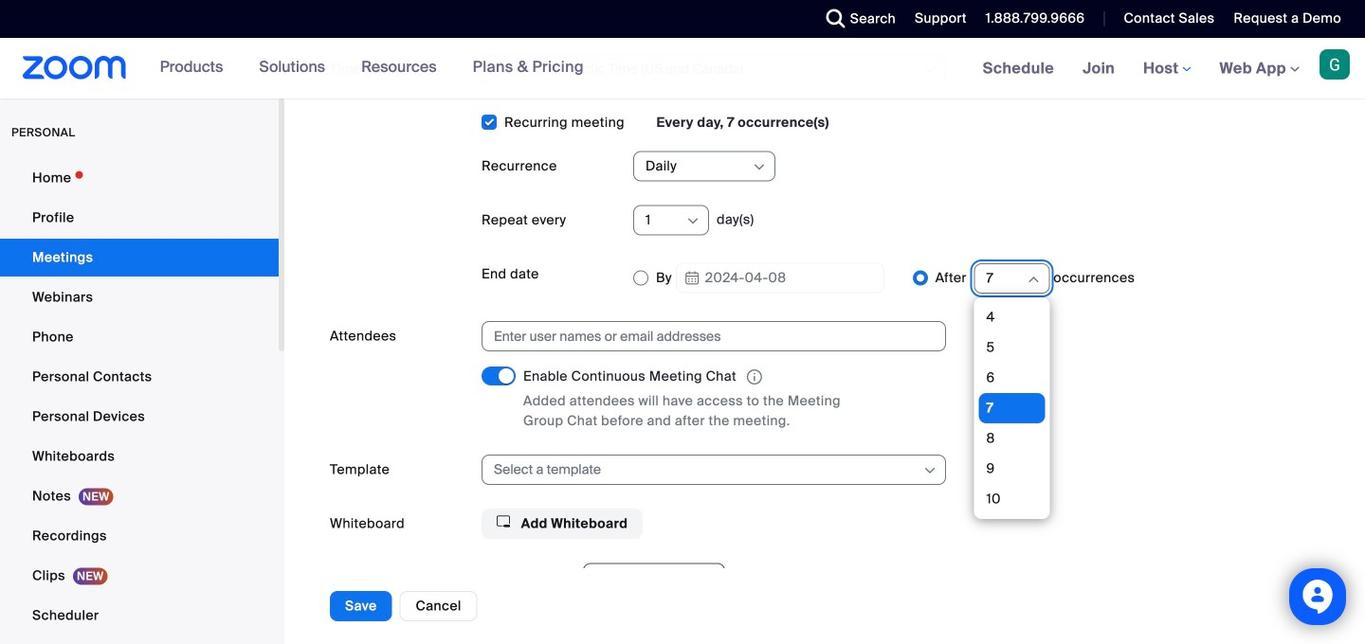 Task type: locate. For each thing, give the bounding box(es) containing it.
learn more about enable continuous meeting chat image
[[741, 369, 768, 386]]

product information navigation
[[146, 38, 598, 99]]

option group
[[633, 212, 1320, 645]]

Date Picker text field
[[676, 263, 884, 293]]

profile picture image
[[1320, 49, 1350, 80]]

show options image
[[685, 214, 701, 229]]

add whiteboard image
[[497, 515, 510, 529]]

application
[[523, 367, 884, 388]]

select meeting template text field
[[494, 456, 921, 485]]

show options image
[[752, 160, 767, 175]]

banner
[[0, 38, 1365, 100]]

group
[[482, 563, 1320, 645]]

list box
[[979, 212, 1045, 645]]



Task type: vqa. For each thing, say whether or not it's contained in the screenshot.
option group
yes



Task type: describe. For each thing, give the bounding box(es) containing it.
zoom logo image
[[23, 56, 127, 80]]

meetings navigation
[[969, 38, 1365, 100]]

personal menu menu
[[0, 159, 279, 645]]

Persistent Chat, enter email address,Enter user names or email addresses text field
[[494, 323, 917, 351]]



